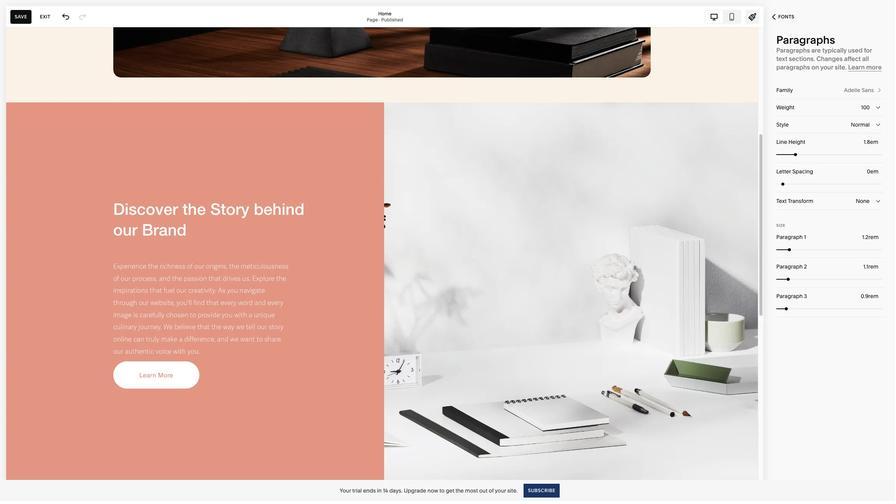 Task type: locate. For each thing, give the bounding box(es) containing it.
days.
[[389, 488, 403, 495]]

tab list
[[706, 11, 741, 23]]

sans
[[862, 87, 874, 94]]

1 horizontal spatial your
[[821, 63, 834, 71]]

most
[[465, 488, 478, 495]]

1 vertical spatial site.
[[508, 488, 518, 495]]

trial
[[352, 488, 362, 495]]

0 vertical spatial your
[[821, 63, 834, 71]]

Line Height text field
[[864, 138, 880, 146]]

style
[[777, 121, 789, 128]]

paragraph left 2
[[777, 264, 803, 271]]

site. right of
[[508, 488, 518, 495]]

to
[[440, 488, 445, 495]]

paragraph 1
[[777, 234, 806, 241]]

paragraphs are typically used for text sections. changes affect all paragraphs on your site.
[[777, 46, 872, 71]]

site. down the changes
[[835, 63, 847, 71]]

site. inside paragraphs are typically used for text sections. changes affect all paragraphs on your site.
[[835, 63, 847, 71]]

paragraph left 3
[[777, 293, 803, 300]]

Paragraph 2 range field
[[777, 271, 883, 288]]

your right of
[[495, 488, 506, 495]]

transform
[[788, 198, 814, 205]]

paragraphs
[[777, 63, 810, 71]]

2 paragraphs from the top
[[777, 46, 810, 54]]

published
[[381, 17, 403, 22]]

your
[[821, 63, 834, 71], [495, 488, 506, 495]]

paragraphs for paragraphs are typically used for text sections. changes affect all paragraphs on your site.
[[777, 46, 810, 54]]

save
[[15, 14, 27, 19]]

2
[[804, 264, 807, 271]]

height
[[789, 139, 806, 146]]

fonts button
[[764, 8, 803, 25]]

text transform
[[777, 198, 814, 205]]

Paragraph 3 text field
[[861, 292, 880, 301]]

1
[[804, 234, 806, 241]]

1 vertical spatial your
[[495, 488, 506, 495]]

out
[[479, 488, 488, 495]]

1 paragraphs from the top
[[777, 33, 835, 46]]

2 paragraph from the top
[[777, 264, 803, 271]]

0 vertical spatial paragraph
[[777, 234, 803, 241]]

3
[[804, 293, 807, 300]]

learn more link
[[848, 63, 882, 71]]

0 vertical spatial site.
[[835, 63, 847, 71]]

weight
[[777, 104, 795, 111]]

paragraph down size
[[777, 234, 803, 241]]

text
[[777, 55, 788, 63]]

1 vertical spatial paragraph
[[777, 264, 803, 271]]

changes
[[817, 55, 843, 63]]

paragraphs inside paragraphs are typically used for text sections. changes affect all paragraphs on your site.
[[777, 46, 810, 54]]

the
[[456, 488, 464, 495]]

1 horizontal spatial site.
[[835, 63, 847, 71]]

Paragraph 2 text field
[[863, 263, 880, 271]]

None field
[[777, 99, 883, 116], [777, 116, 883, 133], [777, 193, 883, 210], [777, 99, 883, 116], [777, 116, 883, 133], [777, 193, 883, 210]]

ends
[[363, 488, 376, 495]]

save button
[[10, 10, 31, 24]]

paragraph 3
[[777, 293, 807, 300]]

paragraphs
[[777, 33, 835, 46], [777, 46, 810, 54]]

3 paragraph from the top
[[777, 293, 803, 300]]

paragraphs for paragraphs
[[777, 33, 835, 46]]

letter
[[777, 168, 791, 175]]

learn more
[[848, 63, 882, 71]]

1 paragraph from the top
[[777, 234, 803, 241]]

your down the changes
[[821, 63, 834, 71]]

page
[[367, 17, 378, 22]]

2 vertical spatial paragraph
[[777, 293, 803, 300]]

14
[[383, 488, 388, 495]]

paragraph
[[777, 234, 803, 241], [777, 264, 803, 271], [777, 293, 803, 300]]

paragraph 2
[[777, 264, 807, 271]]

letter spacing
[[777, 168, 813, 175]]

0 horizontal spatial site.
[[508, 488, 518, 495]]

more
[[867, 63, 882, 71]]

size
[[777, 224, 786, 228]]

site.
[[835, 63, 847, 71], [508, 488, 518, 495]]

paragraph for paragraph 3
[[777, 293, 803, 300]]

typically
[[823, 46, 847, 54]]

Paragraph 1 range field
[[777, 242, 883, 258]]

paragraph for paragraph 2
[[777, 264, 803, 271]]



Task type: vqa. For each thing, say whether or not it's contained in the screenshot.
"Learn More" on the top of page
yes



Task type: describe. For each thing, give the bounding box(es) containing it.
home
[[378, 11, 392, 16]]

·
[[379, 17, 380, 22]]

normal
[[851, 121, 870, 128]]

fonts
[[779, 14, 795, 20]]

spacing
[[793, 168, 813, 175]]

get
[[446, 488, 454, 495]]

none
[[856, 198, 870, 205]]

subscribe button
[[524, 484, 560, 498]]

upgrade
[[404, 488, 426, 495]]

for
[[864, 46, 872, 54]]

0 horizontal spatial your
[[495, 488, 506, 495]]

used
[[848, 46, 863, 54]]

Paragraph 1 text field
[[862, 233, 880, 242]]

on
[[812, 63, 819, 71]]

subscribe
[[528, 488, 556, 494]]

in
[[377, 488, 382, 495]]

affect
[[844, 55, 861, 63]]

Line Height range field
[[777, 146, 883, 163]]

Letter Spacing range field
[[777, 176, 883, 193]]

exit
[[40, 14, 50, 19]]

home page · published
[[367, 11, 403, 22]]

Letter Spacing text field
[[867, 168, 880, 176]]

adelle sans
[[844, 87, 874, 94]]

your
[[340, 488, 351, 495]]

line
[[777, 139, 787, 146]]

exit button
[[36, 10, 55, 24]]

paragraph for paragraph 1
[[777, 234, 803, 241]]

line height
[[777, 139, 806, 146]]

family
[[777, 87, 793, 94]]

learn
[[848, 63, 865, 71]]

are
[[812, 46, 821, 54]]

sections.
[[789, 55, 815, 63]]

text
[[777, 198, 787, 205]]

your trial ends in 14 days. upgrade now to get the most out of your site.
[[340, 488, 518, 495]]

of
[[489, 488, 494, 495]]

adelle
[[844, 87, 861, 94]]

now
[[428, 488, 438, 495]]

your inside paragraphs are typically used for text sections. changes affect all paragraphs on your site.
[[821, 63, 834, 71]]

Paragraph 3 range field
[[777, 301, 883, 318]]

100
[[861, 104, 870, 111]]

all
[[862, 55, 869, 63]]



